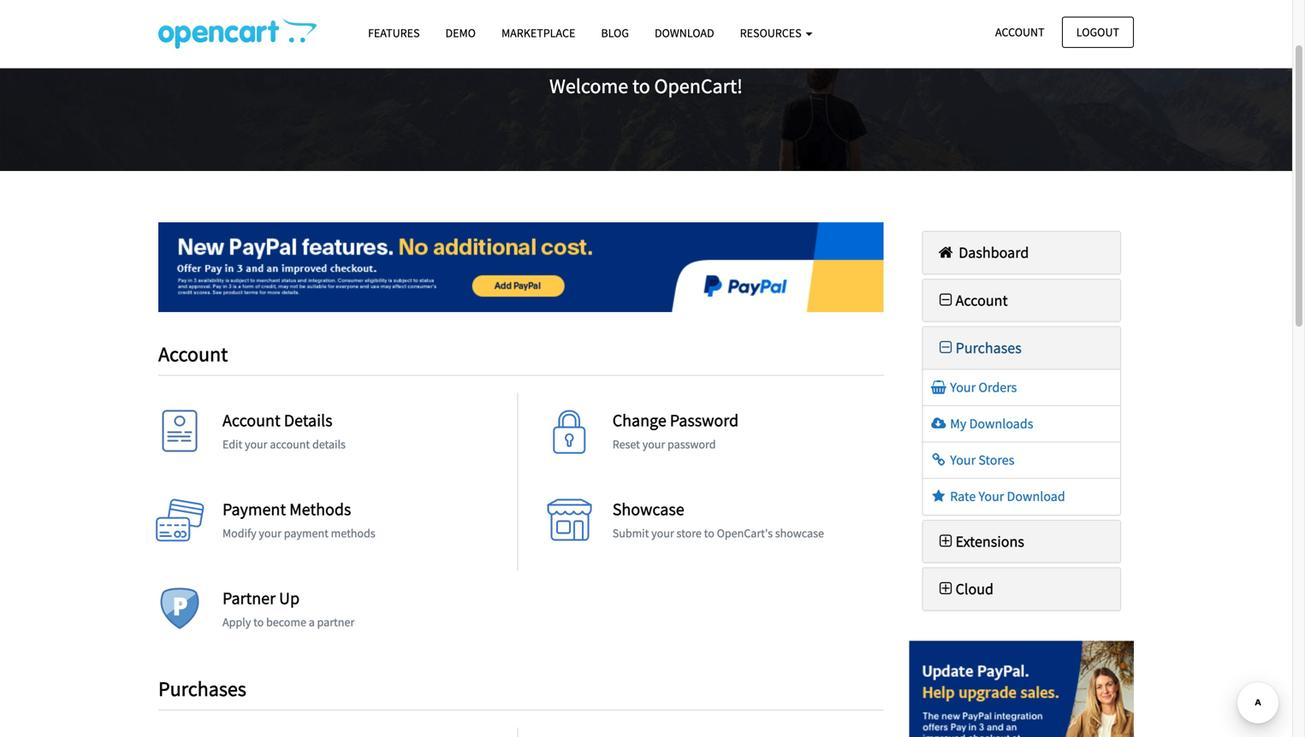 Task type: locate. For each thing, give the bounding box(es) containing it.
partner
[[317, 615, 354, 630]]

fw image
[[936, 292, 956, 308]]

account up account image
[[158, 341, 228, 367]]

download
[[655, 25, 714, 41], [1007, 488, 1065, 505]]

your inside showcase submit your store to opencart's showcase
[[651, 526, 674, 541]]

methods
[[331, 526, 375, 541]]

submit your store to opencart's showcase link
[[612, 526, 824, 541]]

1 horizontal spatial purchases
[[956, 339, 1022, 358]]

account up edit
[[222, 410, 280, 431]]

welcome
[[549, 73, 628, 99]]

resources link
[[727, 18, 825, 48]]

0 vertical spatial purchases
[[956, 339, 1022, 358]]

1 vertical spatial purchases
[[158, 676, 246, 702]]

your right edit
[[245, 437, 267, 452]]

0 vertical spatial your
[[950, 379, 976, 396]]

to right welcome
[[632, 73, 650, 99]]

your inside payment methods modify your payment methods
[[259, 526, 282, 541]]

account
[[588, 23, 704, 66], [995, 24, 1045, 40], [956, 291, 1008, 310], [158, 341, 228, 367], [222, 410, 280, 431]]

your inside the account details edit your account details
[[245, 437, 267, 452]]

orders
[[978, 379, 1017, 396]]

change password reset your password
[[612, 410, 739, 452]]

1 horizontal spatial to
[[632, 73, 650, 99]]

your stores link
[[930, 452, 1014, 469]]

account up opencart!
[[588, 23, 704, 66]]

to right "store"
[[704, 526, 714, 541]]

2 vertical spatial to
[[253, 615, 264, 630]]

apply to become a partner image
[[154, 588, 205, 640]]

1 vertical spatial to
[[704, 526, 714, 541]]

0 vertical spatial paypal image
[[158, 222, 884, 312]]

1 vertical spatial download
[[1007, 488, 1065, 505]]

your right reset
[[642, 437, 665, 452]]

account link left "logout" link
[[981, 17, 1059, 48]]

partner
[[222, 588, 276, 609]]

plus square o image inside cloud "link"
[[936, 582, 956, 597]]

your right shopping basket icon
[[950, 379, 976, 396]]

marketplace
[[501, 25, 575, 41]]

plus square o image for cloud
[[936, 582, 956, 597]]

purchases link
[[936, 339, 1022, 358]]

your inside change password reset your password
[[642, 437, 665, 452]]

account inside the account details edit your account details
[[222, 410, 280, 431]]

account details edit your account details
[[222, 410, 346, 452]]

1 vertical spatial paypal image
[[909, 641, 1134, 738]]

payment
[[284, 526, 328, 541]]

showcase link
[[612, 499, 684, 520]]

opencart!
[[654, 73, 743, 99]]

stores
[[978, 452, 1014, 469]]

your right rate
[[979, 488, 1004, 505]]

account
[[270, 437, 310, 452]]

account link
[[981, 17, 1059, 48], [936, 291, 1008, 310]]

purchases
[[956, 339, 1022, 358], [158, 676, 246, 702]]

your
[[245, 437, 267, 452], [642, 437, 665, 452], [259, 526, 282, 541], [651, 526, 674, 541]]

blog link
[[588, 18, 642, 48]]

change password link
[[612, 410, 739, 431]]

link image
[[930, 454, 947, 467]]

extensions
[[956, 532, 1024, 551]]

account link up the purchases link
[[936, 291, 1008, 310]]

fw image
[[936, 340, 956, 356]]

opencart's
[[717, 526, 773, 541]]

home image
[[936, 245, 956, 260]]

your down payment
[[259, 526, 282, 541]]

your for account
[[245, 437, 267, 452]]

0 horizontal spatial paypal image
[[158, 222, 884, 312]]

plus square o image inside extensions link
[[936, 534, 956, 549]]

dashboard link
[[936, 243, 1029, 262]]

plus square o image
[[936, 534, 956, 549], [936, 582, 956, 597]]

download up opencart!
[[655, 25, 714, 41]]

payment methods image
[[154, 499, 205, 551]]

paypal image
[[158, 222, 884, 312], [909, 641, 1134, 738]]

0 horizontal spatial to
[[253, 615, 264, 630]]

0 vertical spatial download
[[655, 25, 714, 41]]

account details link
[[222, 410, 332, 431]]

0 vertical spatial to
[[632, 73, 650, 99]]

2 horizontal spatial to
[[704, 526, 714, 541]]

to
[[632, 73, 650, 99], [704, 526, 714, 541], [253, 615, 264, 630]]

1 vertical spatial plus square o image
[[936, 582, 956, 597]]

shopping basket image
[[930, 381, 947, 394]]

2 plus square o image from the top
[[936, 582, 956, 597]]

your right link image
[[950, 452, 976, 469]]

your left "store"
[[651, 526, 674, 541]]

edit your account details link
[[222, 437, 346, 452]]

payment methods modify your payment methods
[[222, 499, 375, 541]]

opencart - your account image
[[158, 18, 317, 49]]

dashboard
[[956, 243, 1029, 262]]

1 vertical spatial account link
[[936, 291, 1008, 310]]

0 vertical spatial account link
[[981, 17, 1059, 48]]

account welcome to opencart!
[[549, 23, 743, 99]]

my downloads
[[947, 415, 1033, 433]]

showcase
[[775, 526, 824, 541]]

plus square o image down 'star' 'image'
[[936, 534, 956, 549]]

plus square o image down extensions link
[[936, 582, 956, 597]]

edit
[[222, 437, 242, 452]]

purchases down apply
[[158, 676, 246, 702]]

showcase submit your store to opencart's showcase
[[612, 499, 824, 541]]

your
[[950, 379, 976, 396], [950, 452, 976, 469], [979, 488, 1004, 505]]

my downloads link
[[930, 415, 1033, 433]]

1 plus square o image from the top
[[936, 534, 956, 549]]

showcase image
[[544, 499, 595, 551]]

1 vertical spatial your
[[950, 452, 976, 469]]

0 vertical spatial plus square o image
[[936, 534, 956, 549]]

cloud
[[956, 580, 994, 599]]

reset
[[612, 437, 640, 452]]

partner up link
[[222, 588, 300, 609]]

download down stores
[[1007, 488, 1065, 505]]

details
[[284, 410, 332, 431]]

to right apply
[[253, 615, 264, 630]]

details
[[312, 437, 346, 452]]

purchases up your orders
[[956, 339, 1022, 358]]



Task type: vqa. For each thing, say whether or not it's contained in the screenshot.
Become
yes



Task type: describe. For each thing, give the bounding box(es) containing it.
your for change
[[642, 437, 665, 452]]

demo
[[445, 25, 476, 41]]

reset your password link
[[612, 437, 716, 452]]

modify
[[222, 526, 256, 541]]

your for stores
[[950, 452, 976, 469]]

features link
[[355, 18, 433, 48]]

downloads
[[969, 415, 1033, 433]]

change
[[612, 410, 666, 431]]

submit
[[612, 526, 649, 541]]

modify your payment methods link
[[222, 526, 375, 541]]

features
[[368, 25, 420, 41]]

account link for dashboard link
[[936, 291, 1008, 310]]

demo link
[[433, 18, 489, 48]]

1 horizontal spatial paypal image
[[909, 641, 1134, 738]]

methods
[[289, 499, 351, 520]]

my
[[950, 415, 966, 433]]

download link
[[642, 18, 727, 48]]

showcase
[[612, 499, 684, 520]]

cloud link
[[936, 580, 994, 599]]

store
[[676, 526, 702, 541]]

account down dashboard link
[[956, 291, 1008, 310]]

payment
[[222, 499, 286, 520]]

logout
[[1076, 24, 1119, 40]]

cloud download image
[[930, 417, 947, 431]]

2 vertical spatial your
[[979, 488, 1004, 505]]

rate your download link
[[930, 488, 1065, 505]]

change password image
[[544, 411, 595, 462]]

logout link
[[1062, 17, 1134, 48]]

account inside account welcome to opencart!
[[588, 23, 704, 66]]

extensions link
[[936, 532, 1024, 551]]

marketplace link
[[489, 18, 588, 48]]

your stores
[[947, 452, 1014, 469]]

your for payment
[[259, 526, 282, 541]]

payment methods link
[[222, 499, 351, 520]]

account link for features link
[[981, 17, 1059, 48]]

up
[[279, 588, 300, 609]]

plus square o image for extensions
[[936, 534, 956, 549]]

blog
[[601, 25, 629, 41]]

apply
[[222, 615, 251, 630]]

to inside the partner up apply to become a partner
[[253, 615, 264, 630]]

to inside account welcome to opencart!
[[632, 73, 650, 99]]

your orders
[[947, 379, 1017, 396]]

rate your download
[[947, 488, 1065, 505]]

account image
[[154, 411, 205, 462]]

your orders link
[[930, 379, 1017, 396]]

partner up apply to become a partner
[[222, 588, 354, 630]]

become
[[266, 615, 306, 630]]

rate
[[950, 488, 976, 505]]

apply to become a partner link
[[222, 615, 354, 630]]

0 horizontal spatial purchases
[[158, 676, 246, 702]]

account left logout
[[995, 24, 1045, 40]]

1 horizontal spatial download
[[1007, 488, 1065, 505]]

your for orders
[[950, 379, 976, 396]]

0 horizontal spatial download
[[655, 25, 714, 41]]

password
[[670, 410, 739, 431]]

star image
[[930, 490, 947, 504]]

to inside showcase submit your store to opencart's showcase
[[704, 526, 714, 541]]

password
[[668, 437, 716, 452]]

resources
[[740, 25, 804, 41]]

a
[[309, 615, 315, 630]]



